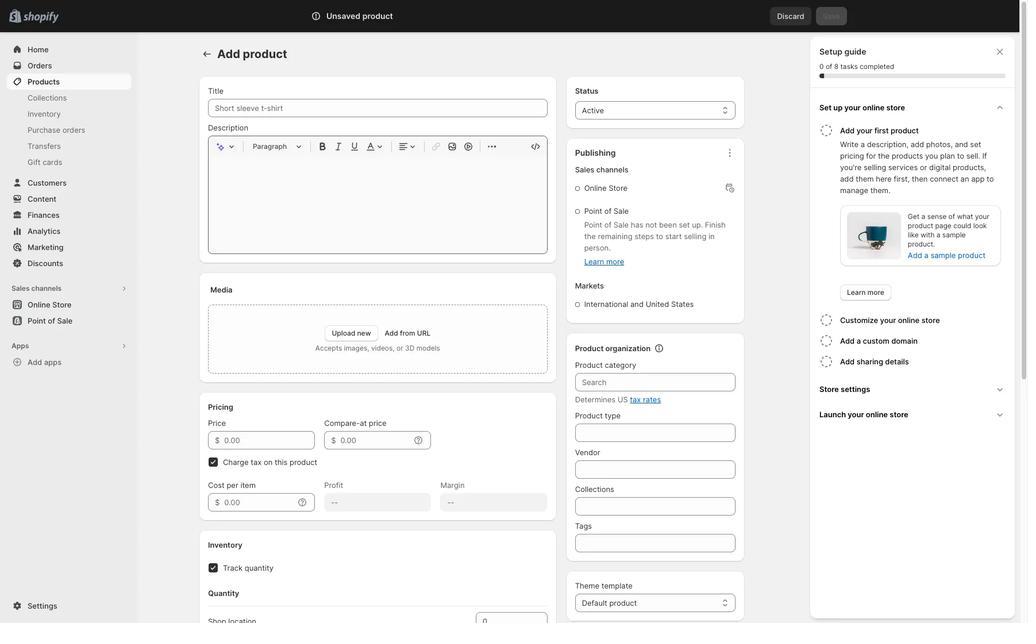 Task type: vqa. For each thing, say whether or not it's contained in the screenshot.
Default product
yes



Task type: describe. For each thing, give the bounding box(es) containing it.
price
[[369, 419, 387, 428]]

set for selling
[[679, 220, 690, 229]]

get
[[908, 212, 920, 221]]

selling inside write a description, add photos, and set pricing for the products you plan to sell. if you're selling services or digital products, add them here first, then connect an app to manage them.
[[864, 163, 887, 172]]

paragraph
[[253, 142, 287, 151]]

videos,
[[371, 344, 395, 352]]

of inside get a sense of what your product page could look like with a sample product. add a sample product
[[949, 212, 955, 221]]

purchase orders link
[[7, 122, 131, 138]]

online for customize your online store
[[898, 316, 920, 325]]

discard
[[778, 11, 805, 21]]

add from url button
[[385, 329, 431, 337]]

product for product category
[[575, 360, 603, 370]]

gift cards
[[28, 158, 62, 167]]

1 vertical spatial tax
[[251, 458, 262, 467]]

add for add apps
[[28, 358, 42, 367]]

and inside write a description, add photos, and set pricing for the products you plan to sell. if you're selling services or digital products, add them here first, then connect an app to manage them.
[[955, 140, 969, 149]]

point of sale button
[[0, 313, 138, 329]]

0 vertical spatial sale
[[614, 206, 629, 216]]

set
[[820, 103, 832, 112]]

learn inside the add your first product element
[[847, 288, 866, 297]]

Title text field
[[208, 99, 548, 117]]

Profit text field
[[324, 493, 431, 512]]

product organization
[[575, 344, 651, 353]]

first
[[875, 126, 889, 135]]

0 vertical spatial online
[[584, 183, 607, 193]]

item
[[241, 481, 256, 490]]

add for add a custom domain
[[840, 336, 855, 346]]

add for add sharing details
[[840, 357, 855, 366]]

set for sell.
[[971, 140, 982, 149]]

Price text field
[[224, 431, 315, 450]]

selling inside point of sale has not been set up. finish the remaining steps to start selling in person. learn more
[[684, 232, 707, 241]]

launch
[[820, 410, 846, 419]]

vendor
[[575, 448, 601, 457]]

sales inside button
[[11, 284, 30, 293]]

settings
[[841, 385, 871, 394]]

title
[[208, 86, 224, 95]]

international and united states
[[584, 300, 694, 309]]

point inside point of sale link
[[28, 316, 46, 325]]

finances link
[[7, 207, 131, 223]]

you
[[926, 151, 938, 160]]

united
[[646, 300, 669, 309]]

an
[[961, 174, 970, 183]]

of inside point of sale has not been set up. finish the remaining steps to start selling in person. learn more
[[605, 220, 612, 229]]

home link
[[7, 41, 131, 57]]

a down the 'product.'
[[925, 251, 929, 260]]

digital
[[930, 163, 951, 172]]

pricing
[[208, 402, 233, 412]]

add for add from url
[[385, 329, 398, 337]]

a for add a custom domain
[[857, 336, 861, 346]]

add your first product element
[[817, 139, 1011, 301]]

guide
[[845, 47, 867, 56]]

sale inside point of sale has not been set up. finish the remaining steps to start selling in person. learn more
[[614, 220, 629, 229]]

product type
[[575, 411, 621, 420]]

1 vertical spatial to
[[987, 174, 994, 183]]

Margin text field
[[441, 493, 548, 512]]

store inside button
[[820, 385, 839, 394]]

analytics link
[[7, 223, 131, 239]]

orders
[[28, 61, 52, 70]]

media
[[210, 285, 233, 294]]

1 vertical spatial and
[[631, 300, 644, 309]]

settings link
[[7, 598, 131, 614]]

your for customize your online store
[[881, 316, 896, 325]]

customize
[[840, 316, 879, 325]]

default product
[[582, 598, 637, 608]]

apps button
[[7, 338, 131, 354]]

Cost per item text field
[[224, 493, 294, 512]]

customers link
[[7, 175, 131, 191]]

accepts
[[316, 344, 342, 352]]

add a custom domain button
[[840, 331, 1011, 351]]

this
[[275, 458, 288, 467]]

gift
[[28, 158, 41, 167]]

completed
[[860, 62, 895, 71]]

your inside get a sense of what your product page could look like with a sample product. add a sample product
[[975, 212, 990, 221]]

0 vertical spatial sample
[[943, 231, 966, 239]]

a for get a sense of what your product page could look like with a sample product. add a sample product
[[922, 212, 926, 221]]

sales channels button
[[7, 281, 131, 297]]

a for write a description, add photos, and set pricing for the products you plan to sell. if you're selling services or digital products, add them here first, then connect an app to manage them.
[[861, 140, 865, 149]]

$ for price
[[215, 436, 220, 445]]

customize your online store
[[840, 316, 940, 325]]

point of sale has not been set up. finish the remaining steps to start selling in person. learn more
[[584, 220, 726, 266]]

unsaved product
[[327, 11, 393, 21]]

or inside write a description, add photos, and set pricing for the products you plan to sell. if you're selling services or digital products, add them here first, then connect an app to manage them.
[[920, 163, 928, 172]]

1 horizontal spatial add
[[911, 140, 925, 149]]

track quantity
[[223, 563, 274, 573]]

sale inside button
[[57, 316, 72, 325]]

1 vertical spatial collections
[[575, 485, 614, 494]]

photos,
[[927, 140, 953, 149]]

point of sale inside button
[[28, 316, 72, 325]]

store for customize your online store
[[922, 316, 940, 325]]

add a custom domain
[[840, 336, 918, 346]]

home
[[28, 45, 49, 54]]

learn inside point of sale has not been set up. finish the remaining steps to start selling in person. learn more
[[584, 257, 604, 266]]

states
[[671, 300, 694, 309]]

page
[[936, 221, 952, 230]]

sell.
[[967, 151, 981, 160]]

them.
[[871, 186, 891, 195]]

content
[[28, 194, 56, 204]]

0 horizontal spatial inventory
[[28, 109, 61, 118]]

1 horizontal spatial inventory
[[208, 540, 242, 550]]

quantity
[[208, 589, 239, 598]]

discounts
[[28, 259, 63, 268]]

marketing link
[[7, 239, 131, 255]]

compare-
[[324, 419, 360, 428]]

mark add a custom domain as done image
[[820, 334, 834, 348]]

0
[[820, 62, 824, 71]]

of inside button
[[48, 316, 55, 325]]

store for launch your online store
[[890, 410, 909, 419]]

here
[[876, 174, 892, 183]]

your for launch your online store
[[848, 410, 864, 419]]

description,
[[867, 140, 909, 149]]

1 horizontal spatial channels
[[597, 165, 629, 174]]

add your first product button
[[840, 120, 1011, 139]]

setup guide
[[820, 47, 867, 56]]

learn more
[[847, 288, 885, 297]]

Product category text field
[[575, 373, 736, 392]]

apps
[[44, 358, 62, 367]]

organization
[[606, 344, 651, 353]]

details
[[886, 357, 909, 366]]

tax rates link
[[630, 395, 661, 404]]

charge
[[223, 458, 249, 467]]

rates
[[643, 395, 661, 404]]

add for add product
[[217, 47, 240, 61]]

products
[[892, 151, 923, 160]]

discounts link
[[7, 255, 131, 271]]

store settings
[[820, 385, 871, 394]]

then
[[912, 174, 928, 183]]

0 vertical spatial collections
[[28, 93, 67, 102]]

settings
[[28, 601, 57, 611]]

add sharing details button
[[840, 351, 1011, 372]]

Collections text field
[[575, 497, 736, 516]]

analytics
[[28, 227, 61, 236]]



Task type: locate. For each thing, give the bounding box(es) containing it.
url
[[417, 329, 431, 337]]

2 vertical spatial product
[[575, 411, 603, 420]]

0 vertical spatial add
[[911, 140, 925, 149]]

content link
[[7, 191, 131, 207]]

0 horizontal spatial learn
[[584, 257, 604, 266]]

0 vertical spatial or
[[920, 163, 928, 172]]

us
[[618, 395, 628, 404]]

and up sell.
[[955, 140, 969, 149]]

set inside point of sale has not been set up. finish the remaining steps to start selling in person. learn more
[[679, 220, 690, 229]]

1 product from the top
[[575, 344, 604, 353]]

add up "products" at the right top of page
[[911, 140, 925, 149]]

collections down vendor
[[575, 485, 614, 494]]

0 horizontal spatial sales
[[11, 284, 30, 293]]

0 vertical spatial online
[[863, 103, 885, 112]]

mark customize your online store as done image
[[820, 313, 834, 327]]

0 horizontal spatial add
[[840, 174, 854, 183]]

add up write
[[840, 126, 855, 135]]

a inside write a description, add photos, and set pricing for the products you plan to sell. if you're selling services or digital products, add them here first, then connect an app to manage them.
[[861, 140, 865, 149]]

first,
[[894, 174, 910, 183]]

1 vertical spatial set
[[679, 220, 690, 229]]

0 horizontal spatial and
[[631, 300, 644, 309]]

2 vertical spatial sale
[[57, 316, 72, 325]]

1 vertical spatial sale
[[614, 220, 629, 229]]

add up title
[[217, 47, 240, 61]]

online for launch your online store
[[866, 410, 888, 419]]

or left 3d on the left of the page
[[397, 344, 403, 352]]

custom
[[863, 336, 890, 346]]

0 horizontal spatial or
[[397, 344, 403, 352]]

active
[[582, 106, 604, 115]]

add your first product
[[840, 126, 919, 135]]

0 horizontal spatial sales channels
[[11, 284, 62, 293]]

type
[[605, 411, 621, 420]]

1 horizontal spatial online
[[584, 183, 607, 193]]

to left start
[[656, 232, 663, 241]]

set inside write a description, add photos, and set pricing for the products you plan to sell. if you're selling services or digital products, add them here first, then connect an app to manage them.
[[971, 140, 982, 149]]

Vendor text field
[[575, 460, 736, 479]]

and
[[955, 140, 969, 149], [631, 300, 644, 309]]

2 horizontal spatial store
[[820, 385, 839, 394]]

1 vertical spatial selling
[[684, 232, 707, 241]]

0 horizontal spatial the
[[584, 232, 596, 241]]

sense
[[928, 212, 947, 221]]

1 horizontal spatial more
[[868, 288, 885, 297]]

0 vertical spatial product
[[575, 344, 604, 353]]

1 horizontal spatial sales
[[575, 165, 595, 174]]

inventory up track
[[208, 540, 242, 550]]

accepts images, videos, or 3d models
[[316, 344, 440, 352]]

a left custom
[[857, 336, 861, 346]]

1 vertical spatial learn more link
[[840, 285, 892, 301]]

tasks
[[841, 62, 858, 71]]

marketing
[[28, 243, 64, 252]]

0 horizontal spatial tax
[[251, 458, 262, 467]]

point up person.
[[584, 220, 603, 229]]

add apps
[[28, 358, 62, 367]]

product down product organization
[[575, 360, 603, 370]]

on
[[264, 458, 273, 467]]

collections down products
[[28, 93, 67, 102]]

upload new
[[332, 329, 371, 337]]

0 of 8 tasks completed
[[820, 62, 895, 71]]

online down the sales channels button
[[28, 300, 50, 309]]

discard button
[[771, 7, 812, 25]]

0 horizontal spatial online store
[[28, 300, 72, 309]]

transfers
[[28, 141, 61, 151]]

1 horizontal spatial store
[[609, 183, 628, 193]]

manage
[[840, 186, 869, 195]]

sales channels inside the sales channels button
[[11, 284, 62, 293]]

0 vertical spatial channels
[[597, 165, 629, 174]]

apps
[[11, 341, 29, 350]]

tax right the us
[[630, 395, 641, 404]]

template
[[602, 581, 633, 590]]

or up then
[[920, 163, 928, 172]]

steps
[[635, 232, 654, 241]]

online inside button
[[28, 300, 50, 309]]

0 vertical spatial learn
[[584, 257, 604, 266]]

1 vertical spatial learn
[[847, 288, 866, 297]]

international
[[584, 300, 629, 309]]

you're
[[840, 163, 862, 172]]

models
[[417, 344, 440, 352]]

add right the mark add a custom domain as done icon at the bottom right of the page
[[840, 336, 855, 346]]

2 horizontal spatial to
[[987, 174, 994, 183]]

sample
[[943, 231, 966, 239], [931, 251, 956, 260]]

online up the domain
[[898, 316, 920, 325]]

1 horizontal spatial selling
[[864, 163, 887, 172]]

a right "get"
[[922, 212, 926, 221]]

theme template
[[575, 581, 633, 590]]

1 horizontal spatial the
[[878, 151, 890, 160]]

a right write
[[861, 140, 865, 149]]

0 vertical spatial the
[[878, 151, 890, 160]]

store
[[887, 103, 905, 112], [922, 316, 940, 325], [890, 410, 909, 419]]

add
[[217, 47, 240, 61], [840, 126, 855, 135], [908, 251, 923, 260], [385, 329, 398, 337], [840, 336, 855, 346], [840, 357, 855, 366], [28, 358, 42, 367]]

0 vertical spatial and
[[955, 140, 969, 149]]

0 horizontal spatial selling
[[684, 232, 707, 241]]

more inside point of sale has not been set up. finish the remaining steps to start selling in person. learn more
[[607, 257, 624, 266]]

add right mark add sharing details as done image
[[840, 357, 855, 366]]

shopify image
[[23, 12, 59, 23]]

gift cards link
[[7, 154, 131, 170]]

customers
[[28, 178, 67, 187]]

0 horizontal spatial collections
[[28, 93, 67, 102]]

1 horizontal spatial collections
[[575, 485, 614, 494]]

and left united
[[631, 300, 644, 309]]

1 vertical spatial online store
[[28, 300, 72, 309]]

set up your online store button
[[815, 95, 1011, 120]]

set up sell.
[[971, 140, 982, 149]]

0 vertical spatial sales channels
[[575, 165, 629, 174]]

add from url
[[385, 329, 431, 337]]

0 horizontal spatial set
[[679, 220, 690, 229]]

store up add a custom domain button
[[922, 316, 940, 325]]

0 horizontal spatial store
[[52, 300, 72, 309]]

save
[[823, 11, 840, 21]]

2 vertical spatial store
[[820, 385, 839, 394]]

learn more link down person.
[[584, 257, 624, 266]]

theme
[[575, 581, 600, 590]]

save button
[[816, 7, 847, 25]]

point of sale link
[[7, 313, 131, 329]]

channels inside button
[[31, 284, 62, 293]]

0 horizontal spatial more
[[607, 257, 624, 266]]

products link
[[7, 74, 131, 90]]

0 vertical spatial inventory
[[28, 109, 61, 118]]

0 vertical spatial tax
[[630, 395, 641, 404]]

add left apps
[[28, 358, 42, 367]]

0 vertical spatial to
[[958, 151, 965, 160]]

compare-at price
[[324, 419, 387, 428]]

product for product type
[[575, 411, 603, 420]]

1 vertical spatial the
[[584, 232, 596, 241]]

store inside button
[[52, 300, 72, 309]]

channels down discounts
[[31, 284, 62, 293]]

1 vertical spatial sample
[[931, 251, 956, 260]]

orders
[[62, 125, 85, 135]]

your for add your first product
[[857, 126, 873, 135]]

0 vertical spatial selling
[[864, 163, 887, 172]]

Compare-at price text field
[[341, 431, 411, 450]]

1 horizontal spatial set
[[971, 140, 982, 149]]

set
[[971, 140, 982, 149], [679, 220, 690, 229]]

online store down publishing on the right
[[584, 183, 628, 193]]

add down the 'product.'
[[908, 251, 923, 260]]

1 horizontal spatial point of sale
[[584, 206, 629, 216]]

unsaved
[[327, 11, 361, 21]]

store up launch
[[820, 385, 839, 394]]

sales down publishing on the right
[[575, 165, 595, 174]]

the down description,
[[878, 151, 890, 160]]

point of sale up remaining
[[584, 206, 629, 216]]

collections link
[[7, 90, 131, 106]]

point inside point of sale has not been set up. finish the remaining steps to start selling in person. learn more
[[584, 220, 603, 229]]

launch your online store
[[820, 410, 909, 419]]

online store inside button
[[28, 300, 72, 309]]

sales down discounts
[[11, 284, 30, 293]]

0 horizontal spatial point of sale
[[28, 316, 72, 325]]

to right app
[[987, 174, 994, 183]]

add for add your first product
[[840, 126, 855, 135]]

services
[[889, 163, 918, 172]]

of
[[826, 62, 833, 71], [605, 206, 612, 216], [949, 212, 955, 221], [605, 220, 612, 229], [48, 316, 55, 325]]

learn up customize
[[847, 288, 866, 297]]

store down store settings button
[[890, 410, 909, 419]]

the inside write a description, add photos, and set pricing for the products you plan to sell. if you're selling services or digital products, add them here first, then connect an app to manage them.
[[878, 151, 890, 160]]

1 vertical spatial channels
[[31, 284, 62, 293]]

purchase
[[28, 125, 60, 135]]

look
[[974, 221, 987, 230]]

markets
[[575, 281, 604, 290]]

a inside button
[[857, 336, 861, 346]]

your left first
[[857, 126, 873, 135]]

3d
[[405, 344, 415, 352]]

description
[[208, 123, 248, 132]]

inventory up 'purchase'
[[28, 109, 61, 118]]

1 vertical spatial inventory
[[208, 540, 242, 550]]

your up look
[[975, 212, 990, 221]]

your right up
[[845, 103, 861, 112]]

product down determines
[[575, 411, 603, 420]]

0 horizontal spatial learn more link
[[584, 257, 624, 266]]

0 vertical spatial sales
[[575, 165, 595, 174]]

add inside get a sense of what your product page could look like with a sample product. add a sample product
[[908, 251, 923, 260]]

0 vertical spatial point
[[584, 206, 603, 216]]

1 horizontal spatial learn
[[847, 288, 866, 297]]

1 horizontal spatial or
[[920, 163, 928, 172]]

1 vertical spatial product
[[575, 360, 603, 370]]

determines
[[575, 395, 616, 404]]

products,
[[953, 163, 987, 172]]

1 horizontal spatial and
[[955, 140, 969, 149]]

1 vertical spatial point
[[584, 220, 603, 229]]

add down you're
[[840, 174, 854, 183]]

online store down the sales channels button
[[28, 300, 72, 309]]

1 vertical spatial online
[[28, 300, 50, 309]]

the inside point of sale has not been set up. finish the remaining steps to start selling in person. learn more
[[584, 232, 596, 241]]

selling
[[864, 163, 887, 172], [684, 232, 707, 241]]

to inside point of sale has not been set up. finish the remaining steps to start selling in person. learn more
[[656, 232, 663, 241]]

your up add a custom domain
[[881, 316, 896, 325]]

0 vertical spatial online store
[[584, 183, 628, 193]]

0 horizontal spatial online
[[28, 300, 50, 309]]

products
[[28, 77, 60, 86]]

online store button
[[0, 297, 138, 313]]

sales channels down discounts
[[11, 284, 62, 293]]

product up product category on the bottom of the page
[[575, 344, 604, 353]]

at
[[360, 419, 367, 428]]

$ down the price
[[215, 436, 220, 445]]

to left sell.
[[958, 151, 965, 160]]

get a sense of what your product page could look like with a sample product. add a sample product
[[908, 212, 990, 260]]

quantity
[[245, 563, 274, 573]]

point up remaining
[[584, 206, 603, 216]]

transfers link
[[7, 138, 131, 154]]

$ for compare-at price
[[331, 436, 336, 445]]

0 vertical spatial learn more link
[[584, 257, 624, 266]]

0 vertical spatial point of sale
[[584, 206, 629, 216]]

3 product from the top
[[575, 411, 603, 420]]

sample down the 'product.'
[[931, 251, 956, 260]]

a down page
[[937, 231, 941, 239]]

channels down publishing on the right
[[597, 165, 629, 174]]

1 vertical spatial or
[[397, 344, 403, 352]]

0 vertical spatial set
[[971, 140, 982, 149]]

$ down cost on the left
[[215, 498, 220, 507]]

learn more link inside the add your first product element
[[840, 285, 892, 301]]

2 vertical spatial store
[[890, 410, 909, 419]]

product for product organization
[[575, 344, 604, 353]]

margin
[[441, 481, 465, 490]]

been
[[659, 220, 677, 229]]

add left from
[[385, 329, 398, 337]]

1 vertical spatial sales channels
[[11, 284, 62, 293]]

online up add your first product
[[863, 103, 885, 112]]

1 horizontal spatial online store
[[584, 183, 628, 193]]

cost per item
[[208, 481, 256, 490]]

2 vertical spatial point
[[28, 316, 46, 325]]

0 horizontal spatial channels
[[31, 284, 62, 293]]

$ for cost per item
[[215, 498, 220, 507]]

sales channels down publishing on the right
[[575, 165, 629, 174]]

0 vertical spatial store
[[609, 183, 628, 193]]

1 vertical spatial more
[[868, 288, 885, 297]]

online down "settings"
[[866, 410, 888, 419]]

mark add sharing details as done image
[[820, 355, 834, 369]]

track
[[223, 563, 243, 573]]

1 vertical spatial add
[[840, 174, 854, 183]]

charge tax on this product
[[223, 458, 317, 467]]

more down person.
[[607, 257, 624, 266]]

point up apps
[[28, 316, 46, 325]]

2 product from the top
[[575, 360, 603, 370]]

product.
[[908, 240, 936, 248]]

learn down person.
[[584, 257, 604, 266]]

2 vertical spatial to
[[656, 232, 663, 241]]

$
[[215, 436, 220, 445], [331, 436, 336, 445], [215, 498, 220, 507]]

selling down the up.
[[684, 232, 707, 241]]

your right launch
[[848, 410, 864, 419]]

the for remaining
[[584, 232, 596, 241]]

0 horizontal spatial to
[[656, 232, 663, 241]]

sharing
[[857, 357, 884, 366]]

the for products
[[878, 151, 890, 160]]

store up first
[[887, 103, 905, 112]]

what
[[957, 212, 974, 221]]

add a sample product button
[[901, 247, 993, 263]]

tax left on
[[251, 458, 262, 467]]

learn more link up customize
[[840, 285, 892, 301]]

mark add your first product as done image
[[820, 124, 834, 137]]

product
[[575, 344, 604, 353], [575, 360, 603, 370], [575, 411, 603, 420]]

from
[[400, 329, 415, 337]]

1 vertical spatial point of sale
[[28, 316, 72, 325]]

Tags text field
[[575, 534, 736, 552]]

more inside the add your first product element
[[868, 288, 885, 297]]

setup guide dialog
[[811, 37, 1015, 619]]

point of sale down the online store button
[[28, 316, 72, 325]]

1 horizontal spatial tax
[[630, 395, 641, 404]]

product inside button
[[891, 126, 919, 135]]

2 vertical spatial online
[[866, 410, 888, 419]]

sales channels
[[575, 165, 629, 174], [11, 284, 62, 293]]

1 horizontal spatial learn more link
[[840, 285, 892, 301]]

1 horizontal spatial sales channels
[[575, 165, 629, 174]]

publishing
[[575, 148, 616, 158]]

selling down the for
[[864, 163, 887, 172]]

1 vertical spatial sales
[[11, 284, 30, 293]]

inventory
[[28, 109, 61, 118], [208, 540, 242, 550]]

set left the up.
[[679, 220, 690, 229]]

store down publishing on the right
[[609, 183, 628, 193]]

sample down could
[[943, 231, 966, 239]]

profit
[[324, 481, 343, 490]]

1 horizontal spatial to
[[958, 151, 965, 160]]

None number field
[[476, 612, 530, 623]]

1 vertical spatial store
[[922, 316, 940, 325]]

1 vertical spatial store
[[52, 300, 72, 309]]

store down the sales channels button
[[52, 300, 72, 309]]

default
[[582, 598, 608, 608]]

up
[[834, 103, 843, 112]]

more up customize your online store
[[868, 288, 885, 297]]

1 vertical spatial online
[[898, 316, 920, 325]]

0 vertical spatial store
[[887, 103, 905, 112]]

Product type text field
[[575, 424, 736, 442]]

$ down compare-
[[331, 436, 336, 445]]

online down publishing on the right
[[584, 183, 607, 193]]

0 vertical spatial more
[[607, 257, 624, 266]]

the up person.
[[584, 232, 596, 241]]

price
[[208, 419, 226, 428]]



